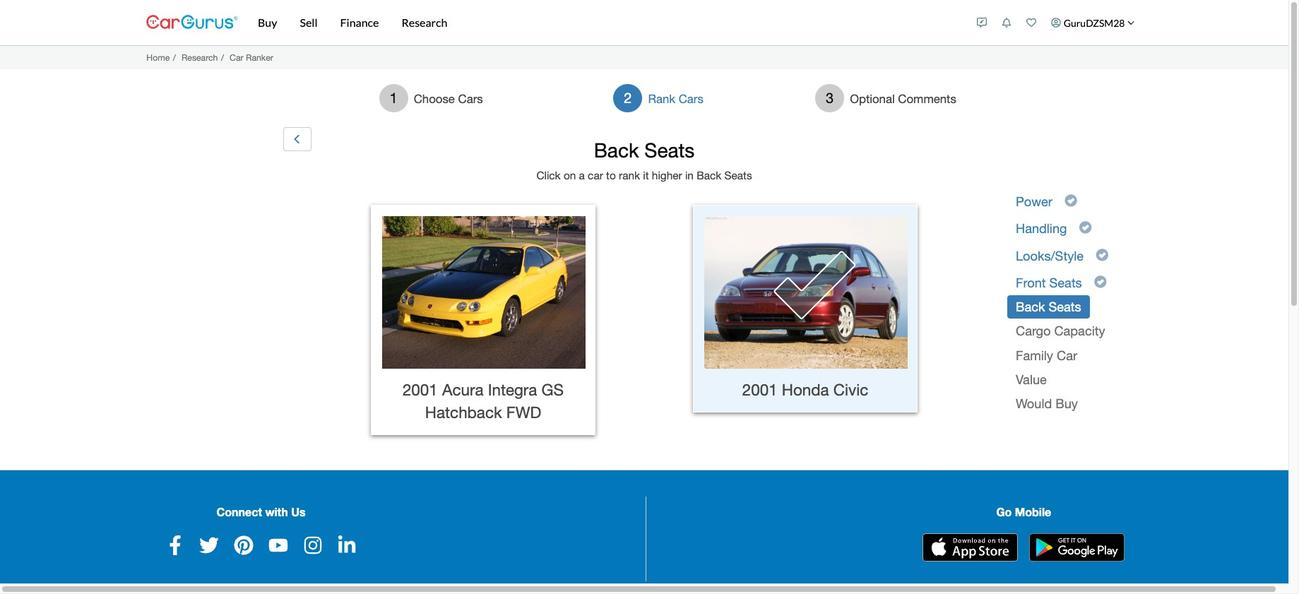 Task type: describe. For each thing, give the bounding box(es) containing it.
twitter image
[[199, 536, 219, 555]]

higher
[[652, 169, 682, 182]]

value
[[1016, 372, 1047, 387]]

to
[[606, 169, 616, 182]]

1
[[390, 90, 398, 106]]

facebook image
[[165, 536, 185, 555]]

power
[[1016, 194, 1053, 209]]

open notifications image
[[1002, 18, 1012, 28]]

instagram image
[[303, 536, 323, 555]]

seats for back seats click on a car to rank it higher in back seats
[[644, 138, 695, 162]]

2001 for 2001 honda civic
[[742, 380, 778, 399]]

optional
[[850, 92, 895, 106]]

mobile
[[1015, 505, 1051, 519]]

finance button
[[329, 0, 390, 45]]

choose
[[414, 92, 455, 106]]

sell button
[[289, 0, 329, 45]]

hatchback
[[425, 403, 502, 421]]

cargo capacity
[[1016, 324, 1105, 339]]

ok sign image for looks/style
[[1096, 247, 1109, 262]]

cargurus logo homepage link image
[[146, 2, 238, 43]]

1 vertical spatial car
[[1057, 348, 1077, 363]]

gurudzsm28
[[1064, 17, 1125, 29]]

cargo
[[1016, 324, 1051, 339]]

saved cars image
[[1027, 18, 1037, 28]]

download on the app store image
[[923, 533, 1018, 562]]

gurudzsm28 menu
[[970, 3, 1142, 42]]

research link
[[181, 52, 218, 63]]

add a car review image
[[977, 18, 987, 28]]

seats right in
[[725, 169, 752, 182]]

comments
[[898, 92, 956, 106]]

research button
[[390, 0, 459, 45]]

ok sign image
[[1065, 193, 1077, 208]]

1 vertical spatial research
[[181, 52, 218, 63]]

family
[[1016, 348, 1053, 363]]

optional comments
[[850, 92, 956, 106]]

seats for back seats
[[1049, 300, 1081, 314]]

3
[[826, 90, 834, 106]]

0 vertical spatial car
[[230, 52, 243, 63]]

home / research / car ranker
[[146, 52, 273, 63]]

civic
[[834, 380, 868, 399]]

would buy
[[1016, 396, 1078, 411]]

pinterest image
[[234, 536, 254, 555]]

home link
[[146, 52, 170, 63]]

youtube image
[[268, 536, 288, 555]]

rank
[[619, 169, 640, 182]]

acura
[[442, 380, 484, 399]]

car
[[588, 169, 603, 182]]

2001 for 2001 acura integra gs hatchback fwd
[[403, 380, 438, 399]]

buy inside the would buy link
[[1056, 396, 1078, 411]]

it
[[643, 169, 649, 182]]



Task type: locate. For each thing, give the bounding box(es) containing it.
cargurus logo homepage link link
[[146, 2, 238, 43]]

buy button
[[247, 0, 289, 45]]

on
[[564, 169, 576, 182]]

buy inside buy dropdown button
[[258, 16, 277, 29]]

us
[[291, 505, 306, 519]]

integra
[[488, 380, 537, 399]]

2001 acura integra gs hatchback fwd
[[403, 380, 564, 421]]

looks/style link
[[1007, 244, 1092, 267]]

2001 honda civic
[[742, 380, 868, 399]]

fwd
[[506, 403, 541, 421]]

buy up ranker
[[258, 16, 277, 29]]

1 horizontal spatial car
[[1057, 348, 1077, 363]]

2 vertical spatial ok sign image
[[1094, 274, 1107, 290]]

value link
[[1007, 368, 1055, 391]]

rank cars
[[648, 92, 704, 106]]

gurudzsm28 button
[[1044, 3, 1142, 42]]

menu bar
[[238, 0, 970, 45]]

1 2001 from the left
[[403, 380, 438, 399]]

back down front at top
[[1016, 300, 1045, 314]]

car down cargo capacity
[[1057, 348, 1077, 363]]

ok sign image right handling link
[[1079, 220, 1092, 235]]

research
[[402, 16, 447, 29], [181, 52, 218, 63]]

linkedin image
[[337, 536, 357, 555]]

cars right choose
[[458, 92, 483, 106]]

sell
[[300, 16, 318, 29]]

seats for front seats
[[1050, 275, 1082, 290]]

back seats link
[[1007, 295, 1090, 319]]

2 horizontal spatial back
[[1016, 300, 1045, 314]]

buy right 'would'
[[1056, 396, 1078, 411]]

gs
[[542, 380, 564, 399]]

handling
[[1016, 221, 1067, 236]]

ranker
[[246, 52, 273, 63]]

2 2001 from the left
[[742, 380, 778, 399]]

1 vertical spatial buy
[[1056, 396, 1078, 411]]

back seats
[[1016, 300, 1081, 314]]

0 horizontal spatial /
[[173, 52, 176, 63]]

honda
[[782, 380, 829, 399]]

2 vertical spatial back
[[1016, 300, 1045, 314]]

finance
[[340, 16, 379, 29]]

1 horizontal spatial /
[[221, 52, 224, 63]]

0 horizontal spatial research
[[181, 52, 218, 63]]

back
[[594, 138, 639, 162], [697, 169, 721, 182], [1016, 300, 1045, 314]]

1 cars from the left
[[458, 92, 483, 106]]

/
[[173, 52, 176, 63], [221, 52, 224, 63]]

1 vertical spatial ok sign image
[[1096, 247, 1109, 262]]

2
[[624, 90, 632, 106]]

0 vertical spatial back
[[594, 138, 639, 162]]

2 cars from the left
[[679, 92, 704, 106]]

car left ranker
[[230, 52, 243, 63]]

0 vertical spatial buy
[[258, 16, 277, 29]]

home
[[146, 52, 170, 63]]

handling link
[[1007, 217, 1076, 240]]

user icon image
[[1051, 18, 1061, 28]]

0 vertical spatial ok sign image
[[1079, 220, 1092, 235]]

seats
[[644, 138, 695, 162], [725, 169, 752, 182], [1050, 275, 1082, 290], [1049, 300, 1081, 314]]

2001 inside 2001 acura integra gs hatchback fwd
[[403, 380, 438, 399]]

back right in
[[697, 169, 721, 182]]

cars right the rank
[[679, 92, 704, 106]]

chevron down image
[[1128, 19, 1135, 26]]

seats up cargo capacity
[[1049, 300, 1081, 314]]

research right finance
[[402, 16, 447, 29]]

seats up back seats link
[[1050, 275, 1082, 290]]

ok sign image right front seats link
[[1094, 274, 1107, 290]]

go
[[996, 505, 1012, 519]]

0 horizontal spatial buy
[[258, 16, 277, 29]]

front
[[1016, 275, 1046, 290]]

front seats
[[1016, 275, 1082, 290]]

in
[[685, 169, 694, 182]]

cars for 1
[[458, 92, 483, 106]]

capacity
[[1054, 324, 1105, 339]]

0 horizontal spatial cars
[[458, 92, 483, 106]]

looks/style
[[1016, 248, 1084, 263]]

ok sign image for handling
[[1079, 220, 1092, 235]]

back up to
[[594, 138, 639, 162]]

2 / from the left
[[221, 52, 224, 63]]

go mobile
[[996, 505, 1051, 519]]

cars
[[458, 92, 483, 106], [679, 92, 704, 106]]

0 horizontal spatial back
[[594, 138, 639, 162]]

1 horizontal spatial 2001
[[742, 380, 778, 399]]

family car
[[1016, 348, 1077, 363]]

cars for 2
[[679, 92, 704, 106]]

1 horizontal spatial research
[[402, 16, 447, 29]]

click
[[536, 169, 561, 182]]

2001 left acura
[[403, 380, 438, 399]]

back for back seats click on a car to rank it higher in back seats
[[594, 138, 639, 162]]

power link
[[1007, 190, 1061, 213]]

1 horizontal spatial buy
[[1056, 396, 1078, 411]]

0 horizontal spatial car
[[230, 52, 243, 63]]

back seats click on a car to rank it higher in back seats
[[536, 138, 752, 182]]

connect
[[216, 505, 262, 519]]

research down cargurus logo homepage link
[[181, 52, 218, 63]]

1 vertical spatial back
[[697, 169, 721, 182]]

rank
[[648, 92, 675, 106]]

connect with us
[[216, 505, 306, 519]]

2001 left honda
[[742, 380, 778, 399]]

2001
[[403, 380, 438, 399], [742, 380, 778, 399]]

1 horizontal spatial back
[[697, 169, 721, 182]]

seats up higher
[[644, 138, 695, 162]]

research inside 'popup button'
[[402, 16, 447, 29]]

a
[[579, 169, 585, 182]]

cargo capacity link
[[1007, 320, 1114, 343]]

0 vertical spatial research
[[402, 16, 447, 29]]

would buy link
[[1007, 392, 1087, 416]]

0 horizontal spatial 2001
[[403, 380, 438, 399]]

menu bar containing buy
[[238, 0, 970, 45]]

family car link
[[1007, 344, 1086, 367]]

car
[[230, 52, 243, 63], [1057, 348, 1077, 363]]

choose cars
[[414, 92, 483, 106]]

/ right home
[[173, 52, 176, 63]]

buy
[[258, 16, 277, 29], [1056, 396, 1078, 411]]

get it on google play image
[[1030, 533, 1125, 562]]

1 / from the left
[[173, 52, 176, 63]]

/ right research link
[[221, 52, 224, 63]]

would
[[1016, 396, 1052, 411]]

back for back seats
[[1016, 300, 1045, 314]]

ok sign image
[[1079, 220, 1092, 235], [1096, 247, 1109, 262], [1094, 274, 1107, 290]]

with
[[265, 505, 288, 519]]

ok sign image for front seats
[[1094, 274, 1107, 290]]

front seats link
[[1007, 271, 1091, 294]]

ok sign image right "looks/style"
[[1096, 247, 1109, 262]]

1 horizontal spatial cars
[[679, 92, 704, 106]]



Task type: vqa. For each thing, say whether or not it's contained in the screenshot.


